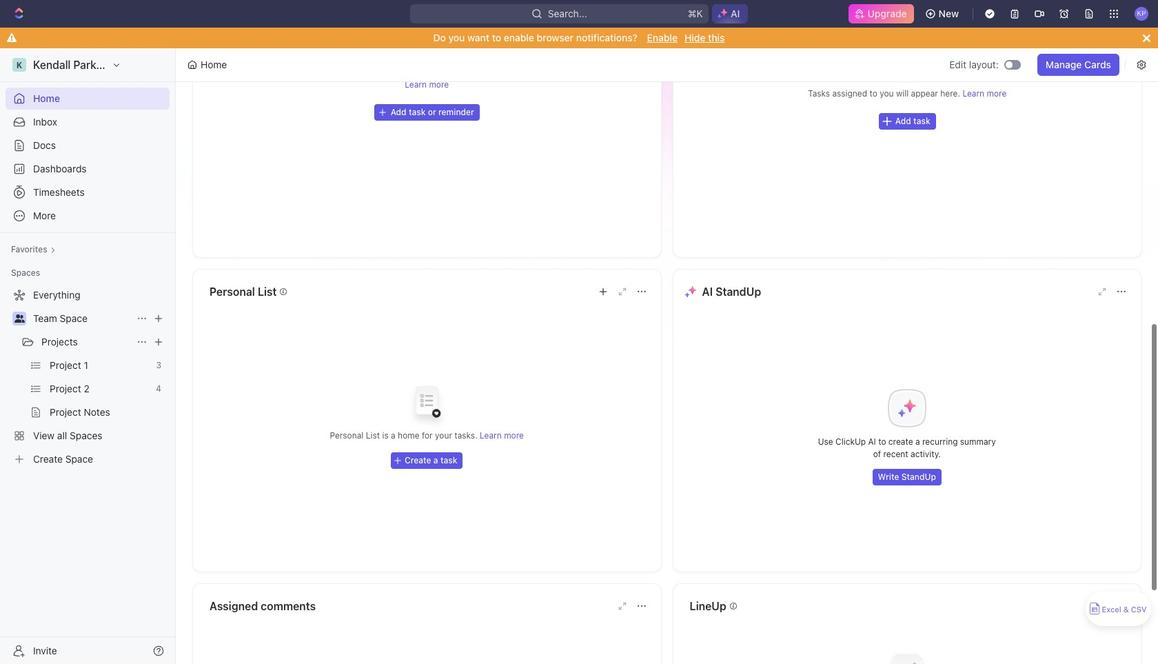 Task type: vqa. For each thing, say whether or not it's contained in the screenshot.
Items
no



Task type: locate. For each thing, give the bounding box(es) containing it.
manage
[[1046, 59, 1082, 70]]

2 vertical spatial project
[[50, 406, 81, 418]]

space down view all spaces link
[[65, 453, 93, 465]]

task left the or
[[409, 107, 426, 117]]

create down personal list is a home for your tasks. learn more
[[405, 455, 431, 465]]

add task or reminder
[[391, 107, 474, 117]]

home
[[398, 430, 420, 441]]

personal
[[210, 285, 255, 298], [330, 430, 364, 441]]

assigned inside the tasks and reminders assigned to you to you will show here. learn more
[[395, 68, 430, 79]]

tasks.
[[455, 430, 478, 441]]

add down tasks assigned to you will appear here. learn more
[[895, 116, 911, 126]]

0 horizontal spatial spaces
[[11, 268, 40, 278]]

1 vertical spatial here.
[[940, 88, 960, 99]]

1 horizontal spatial learn
[[480, 430, 502, 441]]

0 horizontal spatial more
[[429, 79, 449, 90]]

here.
[[523, 68, 543, 79], [940, 88, 960, 99]]

1 horizontal spatial assigned
[[832, 88, 867, 99]]

add task or reminder button
[[374, 104, 480, 121]]

3 project from the top
[[50, 406, 81, 418]]

spaces up create space link
[[70, 430, 102, 441]]

project left '1' at the left bottom of the page
[[50, 359, 81, 371]]

learn more link up add task or reminder button
[[405, 79, 449, 90]]

2 vertical spatial ai
[[868, 436, 876, 447]]

0 vertical spatial assigned
[[395, 68, 430, 79]]

1 horizontal spatial ai
[[731, 8, 740, 19]]

0 horizontal spatial personal
[[210, 285, 255, 298]]

kendall
[[33, 59, 71, 71]]

home inside sidebar navigation
[[33, 92, 60, 104]]

you right 'do'
[[449, 32, 465, 43]]

0 horizontal spatial learn
[[405, 79, 427, 90]]

0 horizontal spatial here.
[[523, 68, 543, 79]]

more right "tasks."
[[504, 430, 524, 441]]

1 horizontal spatial tasks
[[808, 88, 830, 99]]

project 2 link
[[50, 378, 150, 400]]

use clickup ai to create a recurring summary of recent activity.
[[818, 436, 996, 459]]

assigned
[[395, 68, 430, 79], [832, 88, 867, 99]]

1 horizontal spatial learn more link
[[480, 430, 524, 441]]

personal for personal list is a home for your tasks. learn more
[[330, 430, 364, 441]]

2 horizontal spatial a
[[916, 436, 920, 447]]

0 vertical spatial standup
[[716, 285, 761, 298]]

manage cards button
[[1038, 54, 1120, 76]]

2 horizontal spatial task
[[913, 116, 930, 126]]

task for add task or reminder
[[409, 107, 426, 117]]

ai
[[731, 8, 740, 19], [702, 285, 713, 298], [868, 436, 876, 447]]

kendall parks's workspace
[[33, 59, 171, 71]]

reminder
[[439, 107, 474, 117]]

1 horizontal spatial will
[[896, 88, 909, 99]]

this
[[708, 32, 725, 43]]

learn inside the tasks and reminders assigned to you to you will show here. learn more
[[405, 79, 427, 90]]

ai inside ai button
[[731, 8, 740, 19]]

a
[[391, 430, 396, 441], [916, 436, 920, 447], [434, 455, 438, 465]]

0 horizontal spatial learn more link
[[405, 79, 449, 90]]

user group image
[[14, 314, 24, 323]]

project left the 2 on the bottom left
[[50, 383, 81, 394]]

0 vertical spatial project
[[50, 359, 81, 371]]

create inside sidebar navigation
[[33, 453, 63, 465]]

learn more link down layout:
[[963, 88, 1007, 99]]

edit layout:
[[950, 59, 999, 70]]

personal for personal list
[[210, 285, 255, 298]]

inbox
[[33, 116, 57, 128]]

list
[[258, 285, 277, 298], [366, 430, 380, 441]]

learn more link right "tasks."
[[480, 430, 524, 441]]

all
[[57, 430, 67, 441]]

edit
[[950, 59, 967, 70]]

write standup button
[[873, 469, 942, 485]]

more
[[33, 210, 56, 221]]

is
[[382, 430, 389, 441]]

0 vertical spatial spaces
[[11, 268, 40, 278]]

0 vertical spatial personal
[[210, 285, 255, 298]]

learn more link for tasks and reminders assigned to you to you will show here.
[[963, 88, 1007, 99]]

tree
[[6, 284, 170, 470]]

team space
[[33, 312, 87, 324]]

learn
[[405, 79, 427, 90], [963, 88, 984, 99], [480, 430, 502, 441]]

will inside the tasks and reminders assigned to you to you will show here. learn more
[[486, 68, 498, 79]]

team
[[33, 312, 57, 324]]

0 horizontal spatial standup
[[716, 285, 761, 298]]

1 vertical spatial home
[[33, 92, 60, 104]]

standup for write standup
[[902, 472, 936, 482]]

here. inside the tasks and reminders assigned to you to you will show here. learn more
[[523, 68, 543, 79]]

0 horizontal spatial a
[[391, 430, 396, 441]]

do
[[433, 32, 446, 43]]

spaces down favorites
[[11, 268, 40, 278]]

2 project from the top
[[50, 383, 81, 394]]

new
[[939, 8, 959, 19]]

reminders
[[352, 68, 393, 79]]

0 horizontal spatial tasks
[[311, 68, 333, 79]]

0 horizontal spatial will
[[486, 68, 498, 79]]

a inside button
[[434, 455, 438, 465]]

of
[[873, 449, 881, 459]]

upgrade link
[[848, 4, 914, 23]]

0 vertical spatial list
[[258, 285, 277, 298]]

sidebar navigation
[[0, 48, 179, 664]]

new button
[[920, 3, 967, 25]]

3
[[156, 360, 161, 370]]

here. right appear
[[940, 88, 960, 99]]

0 horizontal spatial list
[[258, 285, 277, 298]]

1 vertical spatial personal
[[330, 430, 364, 441]]

standup inside button
[[902, 472, 936, 482]]

tasks and reminders assigned to you to you will show here. learn more
[[311, 68, 543, 90]]

invite
[[33, 644, 57, 656]]

1 horizontal spatial task
[[441, 455, 457, 465]]

1 horizontal spatial personal
[[330, 430, 364, 441]]

ai for ai standup
[[702, 285, 713, 298]]

create for create space
[[33, 453, 63, 465]]

timesheets
[[33, 186, 85, 198]]

ai button
[[712, 4, 748, 23]]

0 vertical spatial tasks
[[311, 68, 333, 79]]

project 1 link
[[50, 354, 151, 376]]

clickup
[[836, 436, 866, 447]]

projects link
[[41, 331, 131, 353]]

upgrade
[[868, 8, 907, 19]]

activity.
[[911, 449, 941, 459]]

search...
[[548, 8, 588, 19]]

recent
[[884, 449, 909, 459]]

1 horizontal spatial create
[[405, 455, 431, 465]]

1 vertical spatial standup
[[902, 472, 936, 482]]

1 horizontal spatial here.
[[940, 88, 960, 99]]

project up view all spaces
[[50, 406, 81, 418]]

add task button
[[879, 113, 936, 130]]

0 horizontal spatial assigned
[[395, 68, 430, 79]]

0 horizontal spatial ai
[[702, 285, 713, 298]]

space
[[60, 312, 87, 324], [65, 453, 93, 465]]

here. right "show"
[[523, 68, 543, 79]]

1 horizontal spatial home
[[201, 59, 227, 70]]

tree containing everything
[[6, 284, 170, 470]]

your
[[435, 430, 452, 441]]

will left "show"
[[486, 68, 498, 79]]

1 horizontal spatial add
[[895, 116, 911, 126]]

0 vertical spatial will
[[486, 68, 498, 79]]

space down the everything link
[[60, 312, 87, 324]]

to down 'do'
[[433, 68, 441, 79]]

0 vertical spatial space
[[60, 312, 87, 324]]

more inside the tasks and reminders assigned to you to you will show here. learn more
[[429, 79, 449, 90]]

0 horizontal spatial add
[[391, 107, 407, 117]]

view
[[33, 430, 55, 441]]

a down your
[[434, 455, 438, 465]]

1 vertical spatial tasks
[[808, 88, 830, 99]]

create
[[889, 436, 913, 447]]

1 vertical spatial project
[[50, 383, 81, 394]]

0 horizontal spatial task
[[409, 107, 426, 117]]

everything link
[[6, 284, 167, 306]]

to right want
[[492, 32, 501, 43]]

projects
[[41, 336, 78, 348]]

learn up add task or reminder button
[[405, 79, 427, 90]]

4
[[156, 383, 161, 394]]

0 horizontal spatial home
[[33, 92, 60, 104]]

project inside "link"
[[50, 383, 81, 394]]

task down your
[[441, 455, 457, 465]]

home
[[201, 59, 227, 70], [33, 92, 60, 104]]

hide
[[685, 32, 706, 43]]

learn right "tasks."
[[480, 430, 502, 441]]

2 horizontal spatial learn more link
[[963, 88, 1007, 99]]

a right is
[[391, 430, 396, 441]]

2 horizontal spatial ai
[[868, 436, 876, 447]]

0 vertical spatial ai
[[731, 8, 740, 19]]

write standup
[[878, 472, 936, 482]]

1 vertical spatial list
[[366, 430, 380, 441]]

project notes link
[[50, 401, 167, 423]]

1 horizontal spatial a
[[434, 455, 438, 465]]

favorites
[[11, 244, 47, 254]]

project
[[50, 359, 81, 371], [50, 383, 81, 394], [50, 406, 81, 418]]

task
[[409, 107, 426, 117], [913, 116, 930, 126], [441, 455, 457, 465]]

1 vertical spatial space
[[65, 453, 93, 465]]

tasks for tasks assigned to you will appear here. learn more
[[808, 88, 830, 99]]

personal list is a home for your tasks. learn more
[[330, 430, 524, 441]]

more up add task or reminder
[[429, 79, 449, 90]]

task inside button
[[409, 107, 426, 117]]

tasks inside the tasks and reminders assigned to you to you will show here. learn more
[[311, 68, 333, 79]]

cards
[[1085, 59, 1112, 70]]

will left appear
[[896, 88, 909, 99]]

1 project from the top
[[50, 359, 81, 371]]

appear
[[911, 88, 938, 99]]

to left appear
[[869, 88, 877, 99]]

a up 'activity.'
[[916, 436, 920, 447]]

add inside button
[[895, 116, 911, 126]]

add left the or
[[391, 107, 407, 117]]

create inside button
[[405, 455, 431, 465]]

0 vertical spatial here.
[[523, 68, 543, 79]]

to
[[492, 32, 501, 43], [433, 68, 441, 79], [459, 68, 467, 79], [869, 88, 877, 99], [879, 436, 886, 447]]

list for personal list
[[258, 285, 277, 298]]

create for create a task
[[405, 455, 431, 465]]

2
[[84, 383, 90, 394]]

learn down edit layout:
[[963, 88, 984, 99]]

to up of
[[879, 436, 886, 447]]

spaces
[[11, 268, 40, 278], [70, 430, 102, 441]]

1 horizontal spatial list
[[366, 430, 380, 441]]

create
[[33, 453, 63, 465], [405, 455, 431, 465]]

a inside use clickup ai to create a recurring summary of recent activity.
[[916, 436, 920, 447]]

1 horizontal spatial standup
[[902, 472, 936, 482]]

standup
[[716, 285, 761, 298], [902, 472, 936, 482]]

0 horizontal spatial create
[[33, 453, 63, 465]]

manage cards
[[1046, 59, 1112, 70]]

task down appear
[[913, 116, 930, 126]]

1 vertical spatial ai
[[702, 285, 713, 298]]

more down layout:
[[987, 88, 1007, 99]]

add inside button
[[391, 107, 407, 117]]

1 horizontal spatial spaces
[[70, 430, 102, 441]]

inbox link
[[6, 111, 170, 133]]

create down view
[[33, 453, 63, 465]]

space for create space
[[65, 453, 93, 465]]

more
[[429, 79, 449, 90], [987, 88, 1007, 99], [504, 430, 524, 441]]



Task type: describe. For each thing, give the bounding box(es) containing it.
write
[[878, 472, 899, 482]]

you up "add task" button
[[880, 88, 894, 99]]

learn more link for personal list
[[480, 430, 524, 441]]

project 2
[[50, 383, 90, 394]]

project 1
[[50, 359, 88, 371]]

1 vertical spatial assigned
[[832, 88, 867, 99]]

1 horizontal spatial more
[[504, 430, 524, 441]]

notes
[[84, 406, 110, 418]]

do you want to enable browser notifications? enable hide this
[[433, 32, 725, 43]]

kp
[[1137, 9, 1146, 17]]

project for project 2
[[50, 383, 81, 394]]

dashboards link
[[6, 158, 170, 180]]

1
[[84, 359, 88, 371]]

kp button
[[1131, 3, 1153, 25]]

you left "show"
[[469, 68, 483, 79]]

csv
[[1131, 605, 1147, 614]]

&
[[1124, 605, 1129, 614]]

home link
[[6, 88, 170, 110]]

project for project 1
[[50, 359, 81, 371]]

more button
[[6, 205, 170, 227]]

recurring
[[923, 436, 958, 447]]

1 vertical spatial will
[[896, 88, 909, 99]]

2 horizontal spatial more
[[987, 88, 1007, 99]]

show
[[501, 68, 521, 79]]

create a task
[[405, 455, 457, 465]]

space for team space
[[60, 312, 87, 324]]

browser
[[537, 32, 574, 43]]

kendall parks's workspace, , element
[[12, 58, 26, 72]]

enable
[[504, 32, 534, 43]]

parks's
[[73, 59, 111, 71]]

layout:
[[969, 59, 999, 70]]

ai inside use clickup ai to create a recurring summary of recent activity.
[[868, 436, 876, 447]]

tasks for tasks and reminders assigned to you to you will show here. learn more
[[311, 68, 333, 79]]

0 vertical spatial home
[[201, 59, 227, 70]]

favorites button
[[6, 241, 61, 258]]

2 horizontal spatial learn
[[963, 88, 984, 99]]

comments
[[261, 600, 316, 612]]

notifications?
[[576, 32, 638, 43]]

view all spaces
[[33, 430, 102, 441]]

create a task button
[[391, 452, 463, 469]]

1 vertical spatial spaces
[[70, 430, 102, 441]]

create space
[[33, 453, 93, 465]]

you down 'do'
[[443, 68, 457, 79]]

add task
[[895, 116, 930, 126]]

enable
[[647, 32, 678, 43]]

project for project notes
[[50, 406, 81, 418]]

for
[[422, 430, 433, 441]]

team space link
[[33, 308, 131, 330]]

docs
[[33, 139, 56, 151]]

personal list
[[210, 285, 277, 298]]

timesheets link
[[6, 181, 170, 203]]

lineup
[[690, 600, 727, 612]]

create space link
[[6, 448, 167, 470]]

want
[[468, 32, 490, 43]]

excel & csv
[[1102, 605, 1147, 614]]

ai standup
[[702, 285, 761, 298]]

excel & csv link
[[1086, 592, 1152, 626]]

task for add task
[[913, 116, 930, 126]]

to inside use clickup ai to create a recurring summary of recent activity.
[[879, 436, 886, 447]]

everything
[[33, 289, 80, 301]]

project notes
[[50, 406, 110, 418]]

to up reminder
[[459, 68, 467, 79]]

view all spaces link
[[6, 425, 167, 447]]

docs link
[[6, 134, 170, 157]]

and
[[335, 68, 350, 79]]

⌘k
[[688, 8, 703, 19]]

ai for ai
[[731, 8, 740, 19]]

add for add task or reminder
[[391, 107, 407, 117]]

or
[[428, 107, 436, 117]]

summary
[[960, 436, 996, 447]]

tasks assigned to you will appear here. learn more
[[808, 88, 1007, 99]]

dashboards
[[33, 163, 87, 174]]

excel
[[1102, 605, 1122, 614]]

use
[[818, 436, 833, 447]]

assigned comments
[[210, 600, 316, 612]]

list for personal list is a home for your tasks. learn more
[[366, 430, 380, 441]]

workspace
[[114, 59, 171, 71]]

add for add task
[[895, 116, 911, 126]]

k
[[16, 60, 22, 70]]

standup for ai standup
[[716, 285, 761, 298]]

tree inside sidebar navigation
[[6, 284, 170, 470]]



